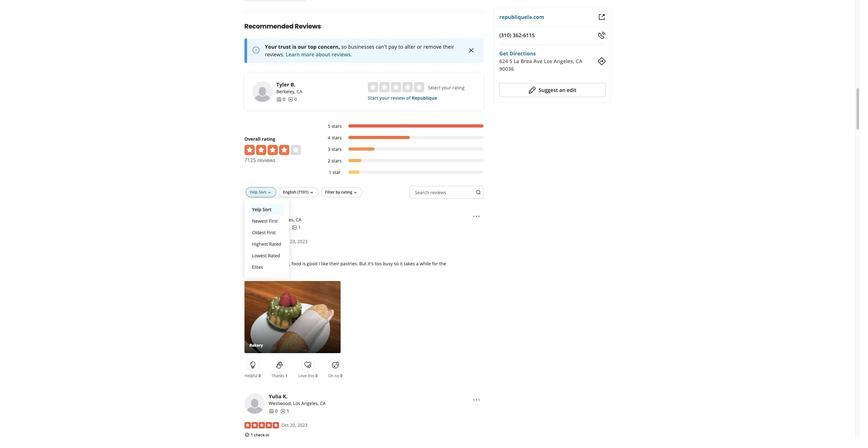 Task type: vqa. For each thing, say whether or not it's contained in the screenshot.
directions
yes



Task type: locate. For each thing, give the bounding box(es) containing it.
1 photo
[[251, 249, 266, 254]]

is up the come
[[266, 261, 270, 267]]

stars right 5
[[332, 123, 342, 129]]

so left "it"
[[394, 261, 399, 267]]

1 vertical spatial food
[[245, 267, 254, 273]]

16 chevron down v2 image inside filter by rating 'popup button'
[[353, 190, 358, 195]]

16 chevron down v2 image inside yelp sort popup button
[[267, 190, 272, 195]]

by
[[336, 189, 340, 195]]

1 4 star rating image from the top
[[245, 145, 301, 155]]

(0 reactions) element for helpful 0
[[259, 373, 261, 379]]

16 chevron down v2 image right filter by rating
[[353, 190, 358, 195]]

reviews element containing 0
[[288, 96, 297, 103]]

stars for 2 stars
[[332, 158, 342, 164]]

16 review v2 image
[[288, 97, 293, 102], [280, 409, 286, 414]]

(0 reactions) element right this in the bottom left of the page
[[316, 373, 318, 379]]

filter by rating button
[[321, 187, 362, 197]]

angeles, right ave
[[554, 58, 575, 65]]

food down this
[[245, 267, 254, 273]]

reviews for search reviews
[[431, 189, 447, 196]]

0 vertical spatial los
[[544, 58, 553, 65]]

so
[[342, 43, 347, 50], [394, 261, 399, 267]]

2 vertical spatial angeles,
[[302, 401, 319, 407]]

yelp inside popup button
[[250, 189, 258, 195]]

1 vertical spatial to
[[255, 267, 260, 273]]

yelp sort inside popup button
[[250, 189, 267, 195]]

reviews right "7125" at the top of page
[[258, 157, 276, 164]]

a
[[416, 261, 419, 267]]

(0 reactions) element right no
[[341, 373, 343, 379]]

rated inside button
[[268, 253, 280, 259]]

1 horizontal spatial reviews.
[[332, 51, 352, 58]]

sort up yelp sort button
[[259, 189, 267, 195]]

2 horizontal spatial 16 chevron down v2 image
[[353, 190, 358, 195]]

rating right select
[[453, 85, 465, 91]]

3 stars from the top
[[332, 146, 342, 152]]

sort inside popup button
[[259, 189, 267, 195]]

is for our
[[292, 43, 297, 50]]

friends element down newest first
[[269, 224, 278, 231]]

0 vertical spatial reviews element
[[288, 96, 297, 103]]

filter reviews by 1 star rating element
[[321, 169, 484, 176]]

your right start
[[380, 95, 390, 101]]

rated for highest rated
[[269, 241, 281, 247]]

0 vertical spatial 4 star rating image
[[245, 145, 301, 155]]

1 right 16 check in v2 image
[[251, 433, 253, 438]]

to right pay
[[399, 43, 404, 50]]

16 review v2 image down the berkeley,
[[288, 97, 293, 102]]

los inside get directions 624 s la brea ave los angeles, ca 90036
[[544, 58, 553, 65]]

1 vertical spatial first
[[267, 230, 276, 236]]

0 horizontal spatial (0 reactions) element
[[259, 373, 261, 379]]

1 vertical spatial your
[[380, 95, 390, 101]]

rated for lowest rated
[[268, 253, 280, 259]]

0 vertical spatial your
[[442, 85, 451, 91]]

photo of tyler b. image
[[252, 81, 273, 102]]

thanks
[[272, 373, 285, 379]]

1 horizontal spatial to
[[399, 43, 404, 50]]

friends element down the berkeley,
[[277, 96, 286, 103]]

reviews element for b.
[[288, 96, 297, 103]]

16 chevron down v2 image for filter by rating
[[353, 190, 358, 195]]

first for newest first
[[269, 218, 278, 224]]

filter reviews by 2 stars rating element
[[321, 158, 484, 164]]

photo of yulia k. image
[[245, 394, 265, 414]]

0 right 16 friends v2 image
[[275, 408, 278, 414]]

first down the srsr at the top
[[269, 218, 278, 224]]

angeles, up oct 20, 2023
[[302, 401, 319, 407]]

1
[[329, 169, 332, 175], [287, 224, 289, 230], [298, 224, 301, 230], [251, 249, 253, 254], [286, 373, 288, 379], [287, 408, 289, 414], [251, 433, 253, 438]]

0 vertical spatial 2023
[[297, 238, 308, 245]]

4 star rating image for oct 23, 2023
[[245, 238, 279, 245]]

rated down the oldest first button
[[269, 241, 281, 247]]

select
[[428, 85, 441, 91]]

no
[[335, 373, 340, 379]]

0 vertical spatial 16 review v2 image
[[288, 97, 293, 102]]

your right select
[[442, 85, 451, 91]]

0 right this in the bottom left of the page
[[316, 373, 318, 379]]

yelp sort for yelp sort button
[[252, 206, 272, 213]]

1 vertical spatial 4 star rating image
[[245, 238, 279, 245]]

1 vertical spatial oct
[[282, 422, 289, 428]]

highest
[[252, 241, 268, 247]]

1 right 16 photos v2
[[298, 224, 301, 230]]

1 vertical spatial los
[[269, 217, 276, 223]]

2 horizontal spatial (0 reactions) element
[[341, 373, 343, 379]]

rating
[[453, 85, 465, 91], [262, 136, 276, 142], [341, 189, 352, 195]]

reviews element down the westwood,
[[280, 408, 289, 415]]

0 vertical spatial first
[[269, 218, 278, 224]]

16 review v2 image down the westwood,
[[280, 409, 286, 414]]

rating element
[[368, 82, 425, 92]]

0 vertical spatial friends element
[[277, 96, 286, 103]]

1 horizontal spatial 16 review v2 image
[[288, 97, 293, 102]]

suggest an edit
[[539, 87, 577, 94]]

sort
[[259, 189, 267, 195], [263, 206, 272, 213]]

oct for r.
[[282, 238, 289, 245]]

1 oct from the top
[[282, 238, 289, 245]]

search image
[[476, 190, 481, 195]]

24 info v2 image
[[252, 46, 260, 54]]

friends element
[[277, 96, 286, 103], [269, 224, 278, 231], [269, 408, 278, 415]]

good
[[307, 261, 318, 267]]

1 stars from the top
[[332, 123, 342, 129]]

oh
[[328, 373, 334, 379]]

los inside yulia k. westwood, los angeles, ca
[[293, 401, 300, 407]]

directions
[[510, 50, 536, 57]]

0 horizontal spatial to
[[255, 267, 260, 273]]

1 horizontal spatial los
[[293, 401, 300, 407]]

overall rating
[[245, 136, 276, 142]]

  text field inside recommended reviews element
[[410, 186, 484, 199]]

24 external link v2 image
[[598, 13, 606, 21]]

1 vertical spatial friends element
[[269, 224, 278, 231]]

first inside newest first 'button'
[[269, 218, 278, 224]]

tyler b. berkeley, ca
[[277, 81, 303, 95]]

suggest
[[539, 87, 558, 94]]

love
[[299, 373, 307, 379]]

0 horizontal spatial so
[[342, 43, 347, 50]]

is inside the info alert
[[292, 43, 297, 50]]

overall
[[245, 136, 261, 142]]

brea
[[521, 58, 533, 65]]

yelp sort up yelp sort button
[[250, 189, 267, 195]]

lowest rated button
[[250, 250, 284, 262]]

is left good at the left
[[303, 261, 306, 267]]

recommended reviews element
[[224, 11, 504, 439]]

1 down the westwood,
[[287, 408, 289, 414]]

your for select
[[442, 85, 451, 91]]

0 horizontal spatial their
[[330, 261, 339, 267]]

oct left the 23,
[[282, 238, 289, 245]]

0 horizontal spatial 16 review v2 image
[[280, 409, 286, 414]]

0 vertical spatial sort
[[259, 189, 267, 195]]

yulia k. westwood, los angeles, ca
[[269, 393, 326, 407]]

first
[[269, 218, 278, 224], [267, 230, 276, 236]]

1 horizontal spatial (0 reactions) element
[[316, 373, 318, 379]]

16 chevron down v2 image up yelp sort button
[[267, 190, 272, 195]]

5 star rating image
[[245, 422, 279, 429]]

oct for k.
[[282, 422, 289, 428]]

oct 23, 2023
[[282, 238, 308, 245]]

republiquela.com
[[500, 13, 545, 21]]

sort up newest first 'button' on the left of the page
[[263, 206, 272, 213]]

0 vertical spatial food
[[292, 261, 301, 267]]

16 review v2 image for b.
[[288, 97, 293, 102]]

reviews. down the concern,
[[332, 51, 352, 58]]

rated up the beautiful,
[[268, 253, 280, 259]]

2 vertical spatial los
[[293, 401, 300, 407]]

helpful
[[245, 373, 258, 379]]

stars
[[332, 123, 342, 129], [332, 135, 342, 141], [332, 146, 342, 152], [332, 158, 342, 164]]

first inside the oldest first button
[[267, 230, 276, 236]]

0 vertical spatial reviews
[[258, 157, 276, 164]]

so right the concern,
[[342, 43, 347, 50]]

so inside this place is beautiful, food is good i like their pastries. but it's too busy so it takes a while for the food to come out.
[[394, 261, 399, 267]]

yelp up yelp sort button
[[250, 189, 258, 195]]

ca
[[576, 58, 583, 65], [297, 88, 303, 95], [296, 217, 302, 223], [320, 401, 326, 407]]

(0 reactions) element for oh no 0
[[341, 373, 343, 379]]

their
[[443, 43, 455, 50], [330, 261, 339, 267]]

learn
[[286, 51, 300, 58]]

2 2023 from the top
[[297, 422, 308, 428]]

is
[[292, 43, 297, 50], [266, 261, 270, 267], [303, 261, 306, 267]]

filter reviews by 4 stars rating element
[[321, 135, 484, 141]]

(0 reactions) element for love this 0
[[316, 373, 318, 379]]

1 vertical spatial so
[[394, 261, 399, 267]]

0 horizontal spatial 16 chevron down v2 image
[[267, 190, 272, 195]]

1 vertical spatial yelp
[[252, 206, 262, 213]]

to down place
[[255, 267, 260, 273]]

yelp sort for yelp sort popup button
[[250, 189, 267, 195]]

friends element down the westwood,
[[269, 408, 278, 415]]

0 vertical spatial their
[[443, 43, 455, 50]]

0 horizontal spatial reviews
[[258, 157, 276, 164]]

2 vertical spatial rating
[[341, 189, 352, 195]]

is left our
[[292, 43, 297, 50]]

1 horizontal spatial 16 chevron down v2 image
[[309, 190, 314, 195]]

16 chevron down v2 image
[[267, 190, 272, 195], [309, 190, 314, 195], [353, 190, 358, 195]]

oldest first button
[[250, 227, 284, 238]]

2 menu image from the top
[[473, 396, 481, 404]]

los down the srsr at the top
[[269, 217, 276, 223]]

0 vertical spatial oct
[[282, 238, 289, 245]]

busy
[[383, 261, 393, 267]]

english
[[283, 189, 296, 195]]

2023 for r.
[[297, 238, 308, 245]]

1 (0 reactions) element from the left
[[259, 373, 261, 379]]

los right ave
[[544, 58, 553, 65]]

ca inside yulia k. westwood, los angeles, ca
[[320, 401, 326, 407]]

(0 reactions) element right helpful
[[259, 373, 261, 379]]

0 right helpful
[[259, 373, 261, 379]]

1 star
[[329, 169, 341, 175]]

0 horizontal spatial los
[[269, 217, 276, 223]]

1 16 chevron down v2 image from the left
[[267, 190, 272, 195]]

0 vertical spatial rated
[[269, 241, 281, 247]]

1 vertical spatial sort
[[263, 206, 272, 213]]

7125
[[245, 157, 256, 164]]

food
[[292, 261, 301, 267], [245, 267, 254, 273]]

None radio
[[368, 82, 378, 92], [414, 82, 425, 92], [368, 82, 378, 92], [414, 82, 425, 92]]

3 16 chevron down v2 image from the left
[[353, 190, 358, 195]]

2 4 star rating image from the top
[[245, 238, 279, 245]]

20,
[[290, 422, 296, 428]]

0 horizontal spatial is
[[266, 261, 270, 267]]

your for start
[[380, 95, 390, 101]]

it
[[400, 261, 403, 267]]

16 chevron down v2 image inside english (7101) dropdown button
[[309, 190, 314, 195]]

los right the westwood,
[[293, 401, 300, 407]]

stars for 5 stars
[[332, 123, 342, 129]]

highest rated button
[[250, 238, 284, 250]]

more
[[301, 51, 315, 58]]

sort inside button
[[263, 206, 272, 213]]

1 2023 from the top
[[297, 238, 308, 245]]

1 vertical spatial menu image
[[473, 396, 481, 404]]

helpful 0
[[245, 373, 261, 379]]

1 horizontal spatial angeles,
[[302, 401, 319, 407]]

4 star rating image up 7125 reviews
[[245, 145, 301, 155]]

their right remove
[[443, 43, 455, 50]]

rating for select your rating
[[453, 85, 465, 91]]

0 horizontal spatial reviews.
[[265, 51, 285, 58]]

learn more about reviews. link
[[286, 51, 352, 58]]

first for oldest first
[[267, 230, 276, 236]]

rated inside button
[[269, 241, 281, 247]]

1 inside photos element
[[298, 224, 301, 230]]

stars right 2
[[332, 158, 342, 164]]

0 horizontal spatial rating
[[262, 136, 276, 142]]

2 vertical spatial friends element
[[269, 408, 278, 415]]

1 vertical spatial rating
[[262, 136, 276, 142]]

4 star rating image
[[245, 145, 301, 155], [245, 238, 279, 245]]

yelp inside button
[[252, 206, 262, 213]]

your
[[442, 85, 451, 91], [380, 95, 390, 101]]

come
[[261, 267, 272, 273]]

rating inside 'popup button'
[[341, 189, 352, 195]]

0 vertical spatial so
[[342, 43, 347, 50]]

angeles,
[[554, 58, 575, 65], [277, 217, 295, 223], [302, 401, 319, 407]]

2 (0 reactions) element from the left
[[316, 373, 318, 379]]

None radio
[[380, 82, 390, 92], [391, 82, 401, 92], [403, 82, 413, 92], [380, 82, 390, 92], [391, 82, 401, 92], [403, 82, 413, 92]]

food left good at the left
[[292, 261, 301, 267]]

yelp sort up newest
[[252, 206, 272, 213]]

1 left star
[[329, 169, 332, 175]]

1 vertical spatial reviews element
[[280, 408, 289, 415]]

624
[[500, 58, 508, 65]]

0 horizontal spatial angeles,
[[277, 217, 295, 223]]

1 vertical spatial angeles,
[[277, 217, 295, 223]]

an
[[560, 87, 566, 94]]

1 vertical spatial yelp sort
[[252, 206, 272, 213]]

berkeley,
[[277, 88, 296, 95]]

first down newest first 'button' on the left of the page
[[267, 230, 276, 236]]

stars right 3
[[332, 146, 342, 152]]

ca inside get directions 624 s la brea ave los angeles, ca 90036
[[576, 58, 583, 65]]

(0 reactions) element
[[259, 373, 261, 379], [316, 373, 318, 379], [341, 373, 343, 379]]

2 oct from the top
[[282, 422, 289, 428]]

4 stars from the top
[[332, 158, 342, 164]]

rating right by
[[341, 189, 352, 195]]

1 vertical spatial their
[[330, 261, 339, 267]]

1 horizontal spatial reviews
[[431, 189, 447, 196]]

their right like
[[330, 261, 339, 267]]

it's
[[368, 261, 374, 267]]

close image
[[468, 47, 476, 54]]

oct left 20,
[[282, 422, 289, 428]]

2 horizontal spatial is
[[303, 261, 306, 267]]

pastries.
[[341, 261, 358, 267]]

2 horizontal spatial rating
[[453, 85, 465, 91]]

rating right overall on the left of the page
[[262, 136, 276, 142]]

recommended reviews
[[245, 22, 321, 31]]

1 horizontal spatial is
[[292, 43, 297, 50]]

0 vertical spatial angeles,
[[554, 58, 575, 65]]

1 vertical spatial 2023
[[297, 422, 308, 428]]

reviews element
[[288, 96, 297, 103], [280, 408, 289, 415]]

1 inside filter reviews by 1 star rating 'element'
[[329, 169, 332, 175]]

recommended
[[245, 22, 294, 31]]

2 16 chevron down v2 image from the left
[[309, 190, 314, 195]]

1 horizontal spatial rating
[[341, 189, 352, 195]]

2 stars from the top
[[332, 135, 342, 141]]

0 vertical spatial rating
[[453, 85, 465, 91]]

1 menu image from the top
[[473, 212, 481, 220]]

yulia k. link
[[269, 393, 288, 400]]

1 vertical spatial reviews
[[431, 189, 447, 196]]

angeles, down r.
[[277, 217, 295, 223]]

1 horizontal spatial so
[[394, 261, 399, 267]]

alter
[[405, 43, 416, 50]]

0 down newest first
[[275, 224, 278, 230]]

out.
[[274, 267, 282, 273]]

6115
[[523, 32, 535, 39]]

reviews. down your
[[265, 51, 285, 58]]

  text field
[[410, 186, 484, 199]]

businesses
[[348, 43, 375, 50]]

reviews element down the berkeley,
[[288, 96, 297, 103]]

0 vertical spatial to
[[399, 43, 404, 50]]

3 (0 reactions) element from the left
[[341, 373, 343, 379]]

2023 right the 23,
[[297, 238, 308, 245]]

r.
[[280, 209, 284, 216]]

reviews right search
[[431, 189, 447, 196]]

srsr r. link
[[269, 209, 284, 216]]

photos element
[[292, 224, 301, 231]]

16 chevron down v2 image for english (7101)
[[309, 190, 314, 195]]

stars for 4 stars
[[332, 135, 342, 141]]

english (7101) button
[[279, 187, 319, 197]]

2023 right 20,
[[297, 422, 308, 428]]

reviews for 7125 reviews
[[258, 157, 276, 164]]

remove
[[424, 43, 442, 50]]

1 vertical spatial 16 review v2 image
[[280, 409, 286, 414]]

reviews.
[[265, 51, 285, 58], [332, 51, 352, 58]]

0 vertical spatial menu image
[[473, 212, 481, 220]]

highest rated
[[252, 241, 281, 247]]

yelp sort inside button
[[252, 206, 272, 213]]

search
[[415, 189, 429, 196]]

yelp for yelp sort button
[[252, 206, 262, 213]]

4 star rating image down oldest first
[[245, 238, 279, 245]]

2 horizontal spatial los
[[544, 58, 553, 65]]

2 horizontal spatial angeles,
[[554, 58, 575, 65]]

filter
[[325, 189, 335, 195]]

1 reviews. from the left
[[265, 51, 285, 58]]

0 vertical spatial yelp sort
[[250, 189, 267, 195]]

1 horizontal spatial your
[[442, 85, 451, 91]]

24 phone v2 image
[[598, 31, 606, 39]]

1 horizontal spatial their
[[443, 43, 455, 50]]

reviews element containing 1
[[280, 408, 289, 415]]

1 vertical spatial rated
[[268, 253, 280, 259]]

stars right 4 in the top of the page
[[332, 135, 342, 141]]

16 chevron down v2 image right (7101)
[[309, 190, 314, 195]]

friends element for yulia k.
[[269, 408, 278, 415]]

yelp up newest
[[252, 206, 262, 213]]

stars for 3 stars
[[332, 146, 342, 152]]

oct
[[282, 238, 289, 245], [282, 422, 289, 428]]

4 star rating image for 7125 reviews
[[245, 145, 301, 155]]

filter reviews by 3 stars rating element
[[321, 146, 484, 153]]

menu image
[[473, 212, 481, 220], [473, 396, 481, 404]]

rating for filter by rating
[[341, 189, 352, 195]]

0 horizontal spatial your
[[380, 95, 390, 101]]

so inside so businesses can't pay to alter or remove their reviews.
[[342, 43, 347, 50]]

0 vertical spatial yelp
[[250, 189, 258, 195]]



Task type: describe. For each thing, give the bounding box(es) containing it.
la
[[514, 58, 520, 65]]

yulia
[[269, 393, 282, 400]]

filter reviews by 5 stars rating element
[[321, 123, 484, 129]]

edit
[[567, 87, 577, 94]]

your trust is our top concern,
[[265, 43, 340, 50]]

lowest
[[252, 253, 267, 259]]

16 photos v2 image
[[292, 225, 297, 230]]

elites button
[[250, 262, 284, 273]]

this
[[308, 373, 315, 379]]

ca inside srsr r. los angeles, ca
[[296, 217, 302, 223]]

photo
[[254, 249, 266, 254]]

sort for yelp sort button
[[263, 206, 272, 213]]

your
[[265, 43, 277, 50]]

0 right 16 friends v2 icon
[[283, 96, 286, 102]]

srsr r. los angeles, ca
[[269, 209, 302, 223]]

for
[[432, 261, 438, 267]]

oldest first
[[252, 230, 276, 236]]

english (7101)
[[283, 189, 309, 195]]

while
[[420, 261, 431, 267]]

los inside srsr r. los angeles, ca
[[269, 217, 276, 223]]

3 stars
[[328, 146, 342, 152]]

place
[[254, 261, 265, 267]]

can't
[[376, 43, 387, 50]]

1 left 16 photos v2
[[287, 224, 289, 230]]

westwood,
[[269, 401, 292, 407]]

2023 for k.
[[297, 422, 308, 428]]

(no rating) image
[[368, 82, 425, 92]]

1 right thanks
[[286, 373, 288, 379]]

s
[[510, 58, 513, 65]]

trust
[[278, 43, 291, 50]]

0 right no
[[341, 373, 343, 379]]

filter by rating
[[325, 189, 352, 195]]

review
[[391, 95, 405, 101]]

info alert
[[245, 38, 484, 63]]

is for beautiful,
[[266, 261, 270, 267]]

friends element for tyler b.
[[277, 96, 286, 103]]

newest
[[252, 218, 268, 224]]

in
[[266, 433, 270, 438]]

to inside this place is beautiful, food is good i like their pastries. but it's too busy so it takes a while for the food to come out.
[[255, 267, 260, 273]]

friends element for srsr r.
[[269, 224, 278, 231]]

0 horizontal spatial food
[[245, 267, 254, 273]]

learn more about reviews.
[[286, 51, 352, 58]]

4
[[328, 135, 331, 141]]

1 left photo
[[251, 249, 253, 254]]

(1 reaction) element
[[286, 373, 288, 379]]

1 photo link
[[251, 249, 266, 254]]

362-
[[513, 32, 523, 39]]

oct 20, 2023
[[282, 422, 308, 428]]

republique
[[412, 95, 437, 101]]

reviews
[[295, 22, 321, 31]]

top
[[308, 43, 317, 50]]

angeles, inside yulia k. westwood, los angeles, ca
[[302, 401, 319, 407]]

24 directions v2 image
[[598, 57, 606, 65]]

their inside this place is beautiful, food is good i like their pastries. but it's too busy so it takes a while for the food to come out.
[[330, 261, 339, 267]]

menu image for r.
[[473, 212, 481, 220]]

k.
[[283, 393, 288, 400]]

reviews element for k.
[[280, 408, 289, 415]]

3
[[328, 146, 331, 152]]

to inside so businesses can't pay to alter or remove their reviews.
[[399, 43, 404, 50]]

so businesses can't pay to alter or remove their reviews.
[[265, 43, 455, 58]]

i
[[319, 261, 320, 267]]

1 horizontal spatial food
[[292, 261, 301, 267]]

2 reviews. from the left
[[332, 51, 352, 58]]

pay
[[389, 43, 397, 50]]

16 friends v2 image
[[269, 409, 274, 414]]

16 friends v2 image
[[277, 97, 282, 102]]

1 check-in
[[251, 433, 270, 438]]

angeles, inside get directions 624 s la brea ave los angeles, ca 90036
[[554, 58, 575, 65]]

love this 0
[[299, 373, 318, 379]]

sort for yelp sort popup button
[[259, 189, 267, 195]]

reviews. inside so businesses can't pay to alter or remove their reviews.
[[265, 51, 285, 58]]

select your rating
[[428, 85, 465, 91]]

get directions link
[[500, 50, 536, 57]]

get directions 624 s la brea ave los angeles, ca 90036
[[500, 50, 583, 72]]

check-
[[254, 433, 266, 438]]

thanks 1
[[272, 373, 288, 379]]

takes
[[404, 261, 415, 267]]

yelp sort button
[[250, 204, 284, 215]]

ave
[[534, 58, 543, 65]]

or
[[417, 43, 422, 50]]

their inside so businesses can't pay to alter or remove their reviews.
[[443, 43, 455, 50]]

srsr
[[269, 209, 279, 216]]

24 pencil v2 image
[[529, 86, 536, 94]]

newest first
[[252, 218, 278, 224]]

angeles, inside srsr r. los angeles, ca
[[277, 217, 295, 223]]

start your review of republique
[[368, 95, 437, 101]]

elites
[[252, 264, 263, 270]]

2 stars
[[328, 158, 342, 164]]

of
[[406, 95, 411, 101]]

newest first button
[[250, 215, 284, 227]]

16 chevron down v2 image for yelp sort
[[267, 190, 272, 195]]

ca inside 'tyler b. berkeley, ca'
[[297, 88, 303, 95]]

0 down the berkeley,
[[295, 96, 297, 102]]

search reviews
[[415, 189, 447, 196]]

get
[[500, 50, 509, 57]]

menu image for k.
[[473, 396, 481, 404]]

the
[[440, 261, 446, 267]]

start
[[368, 95, 379, 101]]

23,
[[290, 238, 296, 245]]

this
[[245, 261, 253, 267]]

yelp sort button
[[246, 187, 277, 197]]

(310)
[[500, 32, 512, 39]]

yelp for yelp sort popup button
[[250, 189, 258, 195]]

16 review v2 image for k.
[[280, 409, 286, 414]]

oh no 0
[[328, 373, 343, 379]]

16 check in v2 image
[[245, 433, 250, 438]]

4 stars
[[328, 135, 342, 141]]

this place is beautiful, food is good i like their pastries. but it's too busy so it takes a while for the food to come out.
[[245, 261, 446, 273]]

tyler
[[277, 81, 289, 88]]

photo of srsr r. image
[[245, 210, 265, 230]]

our
[[298, 43, 307, 50]]

too
[[375, 261, 382, 267]]

suggest an edit button
[[500, 83, 606, 97]]

(7101)
[[297, 189, 309, 195]]

7125 reviews
[[245, 157, 276, 164]]



